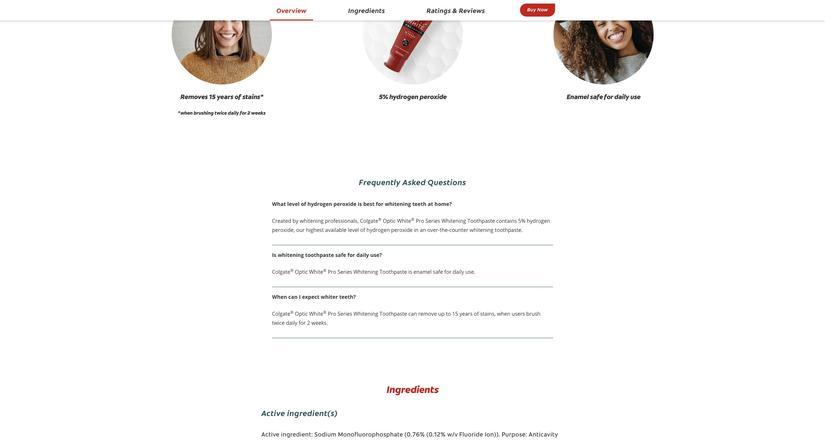 Task type: locate. For each thing, give the bounding box(es) containing it.
for down colgate ® optic white ®
[[299, 320, 306, 327]]

0 vertical spatial 5%
[[379, 93, 388, 101]]

1 vertical spatial toothpaste
[[380, 269, 407, 276]]

0 horizontal spatial level
[[287, 201, 300, 208]]

daily left use
[[614, 93, 629, 101]]

1 vertical spatial active
[[261, 433, 280, 439]]

5% inside pro series whitening toothpaste contains 5% hydrogen peroxide, our highest available level of hydrogen peroxide in an over-the-counter whitening toothpaste.
[[518, 218, 526, 225]]

whitening inside pro series whitening toothpaste can remove up to 15 years of stains, when users brush twice daily for 2 weeks.
[[354, 311, 378, 318]]

optic inside colgate ® optic white ® pro series whitening toothpaste is enamel safe for daily use.
[[295, 269, 308, 276]]

0 vertical spatial active
[[261, 408, 285, 419]]

is left enamel
[[408, 269, 412, 276]]

0 horizontal spatial ingredients
[[348, 6, 385, 15]]

1 horizontal spatial peroxide
[[391, 227, 413, 234]]

colgate for is whitening toothpaste safe for daily use?
[[272, 269, 290, 276]]

pro up weeks.
[[328, 311, 336, 318]]

pro up an
[[416, 218, 424, 225]]

can inside pro series whitening toothpaste can remove up to 15 years of stains, when users brush twice daily for 2 weeks.
[[408, 311, 417, 318]]

0 vertical spatial peroxide
[[420, 93, 447, 101]]

1 vertical spatial safe
[[335, 252, 346, 259]]

whitening
[[442, 218, 466, 225], [354, 269, 378, 276], [354, 311, 378, 318]]

2 horizontal spatial safe
[[590, 93, 603, 101]]

optic inside colgate ® optic white ®
[[295, 311, 308, 318]]

0 horizontal spatial peroxide
[[334, 201, 356, 208]]

pro
[[416, 218, 424, 225], [328, 269, 336, 276], [328, 311, 336, 318]]

0 horizontal spatial twice
[[214, 110, 227, 116]]

15 right removes
[[209, 93, 216, 101]]

of left stains,
[[474, 311, 479, 318]]

whitening inside colgate ® optic white ® pro series whitening toothpaste is enamel safe for daily use.
[[354, 269, 378, 276]]

enamel
[[567, 93, 589, 101]]

2 vertical spatial whitening
[[354, 311, 378, 318]]

for inside pro series whitening toothpaste can remove up to 15 years of stains, when users brush twice daily for 2 weeks.
[[299, 320, 306, 327]]

0 horizontal spatial is
[[358, 201, 362, 208]]

whitening down use?
[[354, 269, 378, 276]]

0 horizontal spatial 2
[[247, 110, 250, 116]]

2 horizontal spatial peroxide
[[420, 93, 447, 101]]

2 vertical spatial colgate
[[272, 311, 290, 318]]

remove
[[418, 311, 437, 318]]

1 horizontal spatial can
[[408, 311, 417, 318]]

®
[[378, 217, 382, 222], [411, 217, 414, 222], [290, 268, 294, 274], [323, 268, 326, 274], [290, 310, 294, 315], [323, 310, 326, 315]]

1 horizontal spatial 2
[[307, 320, 310, 327]]

brushing
[[194, 110, 214, 116]]

daily left the use.
[[453, 269, 464, 276]]

0 horizontal spatial years
[[217, 93, 233, 101]]

colgate inside colgate ® optic white ®
[[272, 311, 290, 318]]

1 vertical spatial 2
[[307, 320, 310, 327]]

0 vertical spatial is
[[358, 201, 362, 208]]

can
[[288, 294, 298, 301], [408, 311, 417, 318]]

1 vertical spatial optic
[[295, 269, 308, 276]]

whitening for when can i expect whiter teeth?
[[354, 311, 378, 318]]

series down is whitening toothpaste safe for daily use?
[[338, 269, 352, 276]]

1 horizontal spatial is
[[408, 269, 412, 276]]

1 horizontal spatial 5%
[[518, 218, 526, 225]]

1 vertical spatial can
[[408, 311, 417, 318]]

2 active from the top
[[261, 433, 280, 439]]

whitening up highest
[[300, 218, 324, 225]]

0 vertical spatial can
[[288, 294, 298, 301]]

twice down removes 15 years of stains* on the top of the page
[[214, 110, 227, 116]]

professionals,
[[325, 218, 359, 225]]

now
[[537, 6, 548, 13]]

0 vertical spatial years
[[217, 93, 233, 101]]

years right to
[[460, 311, 473, 318]]

series
[[426, 218, 440, 225], [338, 269, 352, 276], [338, 311, 352, 318]]

0 vertical spatial pro
[[416, 218, 424, 225]]

1 vertical spatial colgate
[[272, 269, 290, 276]]

peroxide
[[420, 93, 447, 101], [334, 201, 356, 208], [391, 227, 413, 234]]

at
[[428, 201, 433, 208]]

colgate down is
[[272, 269, 290, 276]]

for left the use.
[[444, 269, 451, 276]]

optic
[[383, 218, 396, 225], [295, 269, 308, 276], [295, 311, 308, 318]]

series down teeth?
[[338, 311, 352, 318]]

pro inside pro series whitening toothpaste contains 5% hydrogen peroxide, our highest available level of hydrogen peroxide in an over-the-counter whitening toothpaste.
[[416, 218, 424, 225]]

0 vertical spatial 15
[[209, 93, 216, 101]]

toothpaste inside pro series whitening toothpaste can remove up to 15 years of stains, when users brush twice daily for 2 weeks.
[[380, 311, 407, 318]]

1 vertical spatial twice
[[272, 320, 285, 327]]

can left i
[[288, 294, 298, 301]]

optic inside created by whitening professionals, colgate ® optic white ®
[[383, 218, 396, 225]]

the-
[[440, 227, 449, 234]]

daily down colgate ® optic white ®
[[286, 320, 297, 327]]

1 horizontal spatial safe
[[433, 269, 443, 276]]

whitening for what level of hydrogen peroxide is best for whitening teeth at home?
[[442, 218, 466, 225]]

2 left weeks on the top left
[[247, 110, 250, 116]]

can left remove
[[408, 311, 417, 318]]

is left best
[[358, 201, 362, 208]]

frequently asked questions
[[359, 176, 466, 187]]

white
[[397, 218, 411, 225], [309, 269, 323, 276], [309, 311, 323, 318]]

white for daily
[[309, 269, 323, 276]]

0 vertical spatial white
[[397, 218, 411, 225]]

ratings
[[427, 6, 451, 15]]

(0.76%
[[405, 433, 425, 439]]

1 vertical spatial peroxide
[[334, 201, 356, 208]]

ingredient:
[[281, 433, 313, 439]]

enamel safe for daily use
[[567, 93, 641, 101]]

series up over-
[[426, 218, 440, 225]]

series for what level of hydrogen peroxide is best for whitening teeth at home?
[[426, 218, 440, 225]]

buy now button
[[520, 4, 555, 17]]

2 vertical spatial optic
[[295, 311, 308, 318]]

weeks.
[[311, 320, 328, 327]]

daily
[[614, 93, 629, 101], [228, 110, 239, 116], [356, 252, 369, 259], [453, 269, 464, 276], [286, 320, 297, 327]]

when can i expect whiter teeth?
[[272, 294, 356, 301]]

removes 15 years of stains*
[[180, 93, 263, 101]]

years up *when brushing twice daily for 2 weeks
[[217, 93, 233, 101]]

1 horizontal spatial ingredients
[[387, 384, 439, 396]]

optic down i
[[295, 311, 308, 318]]

2 vertical spatial peroxide
[[391, 227, 413, 234]]

5%
[[379, 93, 388, 101], [518, 218, 526, 225]]

0 vertical spatial series
[[426, 218, 440, 225]]

0 vertical spatial colgate
[[360, 218, 378, 225]]

2 vertical spatial safe
[[433, 269, 443, 276]]

removes
[[180, 93, 208, 101]]

best
[[363, 201, 375, 208]]

peroxide inside pro series whitening toothpaste contains 5% hydrogen peroxide, our highest available level of hydrogen peroxide in an over-the-counter whitening toothpaste.
[[391, 227, 413, 234]]

an
[[420, 227, 426, 234]]

1 vertical spatial years
[[460, 311, 473, 318]]

whitening up counter
[[442, 218, 466, 225]]

1 vertical spatial 5%
[[518, 218, 526, 225]]

pro inside pro series whitening toothpaste can remove up to 15 years of stains, when users brush twice daily for 2 weeks.
[[328, 311, 336, 318]]

0 vertical spatial 2
[[247, 110, 250, 116]]

1 vertical spatial is
[[408, 269, 412, 276]]

whitening right counter
[[470, 227, 494, 234]]

safe
[[590, 93, 603, 101], [335, 252, 346, 259], [433, 269, 443, 276]]

users
[[512, 311, 525, 318]]

ingredients
[[348, 6, 385, 15], [387, 384, 439, 396]]

pro for when can i expect whiter teeth?
[[328, 311, 336, 318]]

whitening inside created by whitening professionals, colgate ® optic white ®
[[300, 218, 324, 225]]

whitening down teeth?
[[354, 311, 378, 318]]

level down created by whitening professionals, colgate ® optic white ®
[[348, 227, 359, 234]]

our
[[296, 227, 305, 234]]

1 vertical spatial pro
[[328, 269, 336, 276]]

of left stains*
[[235, 93, 241, 101]]

colgate down the when
[[272, 311, 290, 318]]

15
[[209, 93, 216, 101], [452, 311, 458, 318]]

sodium
[[314, 433, 336, 439]]

use?
[[370, 252, 382, 259]]

15 right to
[[452, 311, 458, 318]]

active
[[261, 408, 285, 419], [261, 433, 280, 439]]

2
[[247, 110, 250, 116], [307, 320, 310, 327]]

0 vertical spatial whitening
[[442, 218, 466, 225]]

2 vertical spatial toothpaste
[[380, 311, 407, 318]]

series inside pro series whitening toothpaste can remove up to 15 years of stains, when users brush twice daily for 2 weeks.
[[338, 311, 352, 318]]

1 horizontal spatial level
[[348, 227, 359, 234]]

white inside colgate ® optic white ® pro series whitening toothpaste is enamel safe for daily use.
[[309, 269, 323, 276]]

1 vertical spatial 15
[[452, 311, 458, 318]]

2 vertical spatial white
[[309, 311, 323, 318]]

1 vertical spatial whitening
[[354, 269, 378, 276]]

is
[[358, 201, 362, 208], [408, 269, 412, 276]]

1 vertical spatial white
[[309, 269, 323, 276]]

for
[[604, 93, 613, 101], [240, 110, 246, 116], [376, 201, 384, 208], [348, 252, 355, 259], [444, 269, 451, 276], [299, 320, 306, 327]]

hydrogen
[[389, 93, 418, 101], [307, 201, 332, 208], [527, 218, 550, 225], [367, 227, 390, 234]]

what level of hydrogen peroxide is best for whitening teeth at home?
[[272, 201, 452, 208]]

1 horizontal spatial twice
[[272, 320, 285, 327]]

optic down toothpaste
[[295, 269, 308, 276]]

0 vertical spatial twice
[[214, 110, 227, 116]]

1 active from the top
[[261, 408, 285, 419]]

anticavity
[[529, 433, 558, 439]]

toothpaste inside pro series whitening toothpaste contains 5% hydrogen peroxide, our highest available level of hydrogen peroxide in an over-the-counter whitening toothpaste.
[[468, 218, 495, 225]]

active for active ingredient(s)
[[261, 408, 285, 419]]

1 vertical spatial ingredients
[[387, 384, 439, 396]]

colgate inside created by whitening professionals, colgate ® optic white ®
[[360, 218, 378, 225]]

0 horizontal spatial 5%
[[379, 93, 388, 101]]

twice down colgate ® optic white ®
[[272, 320, 285, 327]]

0 vertical spatial toothpaste
[[468, 218, 495, 225]]

white inside colgate ® optic white ®
[[309, 311, 323, 318]]

highest
[[306, 227, 324, 234]]

2 vertical spatial pro
[[328, 311, 336, 318]]

series inside pro series whitening toothpaste contains 5% hydrogen peroxide, our highest available level of hydrogen peroxide in an over-the-counter whitening toothpaste.
[[426, 218, 440, 225]]

0 vertical spatial optic
[[383, 218, 396, 225]]

peroxide,
[[272, 227, 295, 234]]

2 vertical spatial series
[[338, 311, 352, 318]]

reviews
[[459, 6, 485, 15]]

enamel
[[414, 269, 432, 276]]

of down created by whitening professionals, colgate ® optic white ®
[[360, 227, 365, 234]]

for left use
[[604, 93, 613, 101]]

stains*
[[242, 93, 263, 101]]

0 vertical spatial ingredients
[[348, 6, 385, 15]]

level right what
[[287, 201, 300, 208]]

years inside pro series whitening toothpaste can remove up to 15 years of stains, when users brush twice daily for 2 weeks.
[[460, 311, 473, 318]]

optic down what level of hydrogen peroxide is best for whitening teeth at home?
[[383, 218, 396, 225]]

is
[[272, 252, 276, 259]]

whitening inside pro series whitening toothpaste contains 5% hydrogen peroxide, our highest available level of hydrogen peroxide in an over-the-counter whitening toothpaste.
[[442, 218, 466, 225]]

daily inside colgate ® optic white ® pro series whitening toothpaste is enamel safe for daily use.
[[453, 269, 464, 276]]

2 left weeks.
[[307, 320, 310, 327]]

1 horizontal spatial years
[[460, 311, 473, 318]]

asked
[[402, 176, 426, 187]]

created
[[272, 218, 291, 225]]

years
[[217, 93, 233, 101], [460, 311, 473, 318]]

for left use?
[[348, 252, 355, 259]]

&
[[452, 6, 457, 15]]

twice
[[214, 110, 227, 116], [272, 320, 285, 327]]

pro down is whitening toothpaste safe for daily use?
[[328, 269, 336, 276]]

1 horizontal spatial 15
[[452, 311, 458, 318]]

1 vertical spatial series
[[338, 269, 352, 276]]

colgate inside colgate ® optic white ® pro series whitening toothpaste is enamel safe for daily use.
[[272, 269, 290, 276]]

whitening
[[385, 201, 411, 208], [300, 218, 324, 225], [470, 227, 494, 234], [278, 252, 304, 259]]

0 horizontal spatial can
[[288, 294, 298, 301]]

1 vertical spatial level
[[348, 227, 359, 234]]

level
[[287, 201, 300, 208], [348, 227, 359, 234]]

colgate down best
[[360, 218, 378, 225]]



Task type: describe. For each thing, give the bounding box(es) containing it.
by
[[293, 218, 298, 225]]

of inside pro series whitening toothpaste can remove up to 15 years of stains, when users brush twice daily for 2 weeks.
[[474, 311, 479, 318]]

active ingredient: sodium monofluorophosphate (0.76% (0.12% w/v fluoride ion)). purpose: anticavity
[[261, 433, 558, 439]]

*when
[[178, 110, 193, 116]]

overview button
[[270, 4, 313, 20]]

available
[[325, 227, 347, 234]]

series for when can i expect whiter teeth?
[[338, 311, 352, 318]]

2 inside pro series whitening toothpaste can remove up to 15 years of stains, when users brush twice daily for 2 weeks.
[[307, 320, 310, 327]]

0 vertical spatial safe
[[590, 93, 603, 101]]

twice inside pro series whitening toothpaste can remove up to 15 years of stains, when users brush twice daily for 2 weeks.
[[272, 320, 285, 327]]

remove 15 years of stains in 2 weeks image
[[172, 0, 272, 84]]

up
[[438, 311, 445, 318]]

5% hydrogen peroxide
[[379, 93, 447, 101]]

stains,
[[480, 311, 496, 318]]

whitening left teeth
[[385, 201, 411, 208]]

ingredients inside button
[[348, 6, 385, 15]]

of right what
[[301, 201, 306, 208]]

when
[[497, 311, 510, 318]]

safe inside colgate ® optic white ® pro series whitening toothpaste is enamel safe for daily use.
[[433, 269, 443, 276]]

powered by 5% hydrogen peroxide image
[[554, 0, 654, 84]]

home?
[[435, 201, 452, 208]]

for left weeks on the top left
[[240, 110, 246, 116]]

i
[[299, 294, 301, 301]]

use
[[630, 93, 641, 101]]

buy
[[527, 6, 536, 13]]

w/v
[[447, 433, 458, 439]]

contains
[[496, 218, 517, 225]]

whitening right is
[[278, 252, 304, 259]]

toothpaste for can
[[380, 311, 407, 318]]

pro for what level of hydrogen peroxide is best for whitening teeth at home?
[[416, 218, 424, 225]]

over-
[[427, 227, 440, 234]]

white inside created by whitening professionals, colgate ® optic white ®
[[397, 218, 411, 225]]

active for active ingredient: sodium monofluorophosphate (0.76% (0.12% w/v fluoride ion)). purpose: anticavity
[[261, 433, 280, 439]]

fluoride
[[459, 433, 483, 439]]

for right best
[[376, 201, 384, 208]]

created by whitening professionals, colgate ® optic white ®
[[272, 217, 414, 225]]

whitening inside pro series whitening toothpaste contains 5% hydrogen peroxide, our highest available level of hydrogen peroxide in an over-the-counter whitening toothpaste.
[[470, 227, 494, 234]]

ion)).
[[485, 433, 500, 439]]

colgate ® optic white ® pro series whitening toothpaste is enamel safe for daily use.
[[272, 268, 475, 276]]

purpose:
[[502, 433, 527, 439]]

(0.12%
[[426, 433, 446, 439]]

0 horizontal spatial safe
[[335, 252, 346, 259]]

ratings & reviews button
[[420, 4, 492, 18]]

daily inside pro series whitening toothpaste can remove up to 15 years of stains, when users brush twice daily for 2 weeks.
[[286, 320, 297, 327]]

ingredient(s)
[[287, 408, 338, 419]]

questions
[[428, 176, 466, 187]]

daily left use?
[[356, 252, 369, 259]]

pro inside colgate ® optic white ® pro series whitening toothpaste is enamel safe for daily use.
[[328, 269, 336, 276]]

brush
[[526, 311, 541, 318]]

use.
[[465, 269, 475, 276]]

*when brushing twice daily for 2 weeks
[[178, 110, 265, 116]]

pro series whitening toothpaste contains 5% hydrogen peroxide, our highest available level of hydrogen peroxide in an over-the-counter whitening toothpaste.
[[272, 218, 550, 234]]

teeth
[[412, 201, 426, 208]]

ratings & reviews
[[427, 6, 485, 15]]

whiter
[[321, 294, 338, 301]]

toothpaste.
[[495, 227, 523, 234]]

0 vertical spatial level
[[287, 201, 300, 208]]

to
[[446, 311, 451, 318]]

colgate for when can i expect whiter teeth?
[[272, 311, 290, 318]]

optic for when can i expect whiter teeth?
[[295, 311, 308, 318]]

daily down removes 15 years of stains* on the top of the page
[[228, 110, 239, 116]]

optic for is whitening toothpaste safe for daily use?
[[295, 269, 308, 276]]

frequently
[[359, 176, 401, 187]]

is whitening toothpaste safe for daily use?
[[272, 252, 382, 259]]

level inside pro series whitening toothpaste contains 5% hydrogen peroxide, our highest available level of hydrogen peroxide in an over-the-counter whitening toothpaste.
[[348, 227, 359, 234]]

white for teeth?
[[309, 311, 323, 318]]

ingredients button
[[342, 4, 391, 18]]

toothpaste inside colgate ® optic white ® pro series whitening toothpaste is enamel safe for daily use.
[[380, 269, 407, 276]]

whitens inside and out image
[[363, 0, 463, 84]]

active ingredient(s)
[[261, 408, 338, 419]]

overview
[[276, 6, 307, 15]]

colgate ® optic white ®
[[272, 310, 326, 318]]

when
[[272, 294, 287, 301]]

toothpaste
[[305, 252, 334, 259]]

what
[[272, 201, 286, 208]]

teeth?
[[339, 294, 356, 301]]

for inside colgate ® optic white ® pro series whitening toothpaste is enamel safe for daily use.
[[444, 269, 451, 276]]

series inside colgate ® optic white ® pro series whitening toothpaste is enamel safe for daily use.
[[338, 269, 352, 276]]

monofluorophosphate
[[338, 433, 403, 439]]

counter
[[449, 227, 468, 234]]

is inside colgate ® optic white ® pro series whitening toothpaste is enamel safe for daily use.
[[408, 269, 412, 276]]

15 inside pro series whitening toothpaste can remove up to 15 years of stains, when users brush twice daily for 2 weeks.
[[452, 311, 458, 318]]

pro series whitening toothpaste can remove up to 15 years of stains, when users brush twice daily for 2 weeks.
[[272, 311, 541, 327]]

weeks
[[251, 110, 265, 116]]

0 horizontal spatial 15
[[209, 93, 216, 101]]

in
[[414, 227, 419, 234]]

toothpaste for contains
[[468, 218, 495, 225]]

expect
[[302, 294, 319, 301]]

buy now
[[527, 6, 548, 13]]

of inside pro series whitening toothpaste contains 5% hydrogen peroxide, our highest available level of hydrogen peroxide in an over-the-counter whitening toothpaste.
[[360, 227, 365, 234]]



Task type: vqa. For each thing, say whether or not it's contained in the screenshot.
Monofluorophosphate
yes



